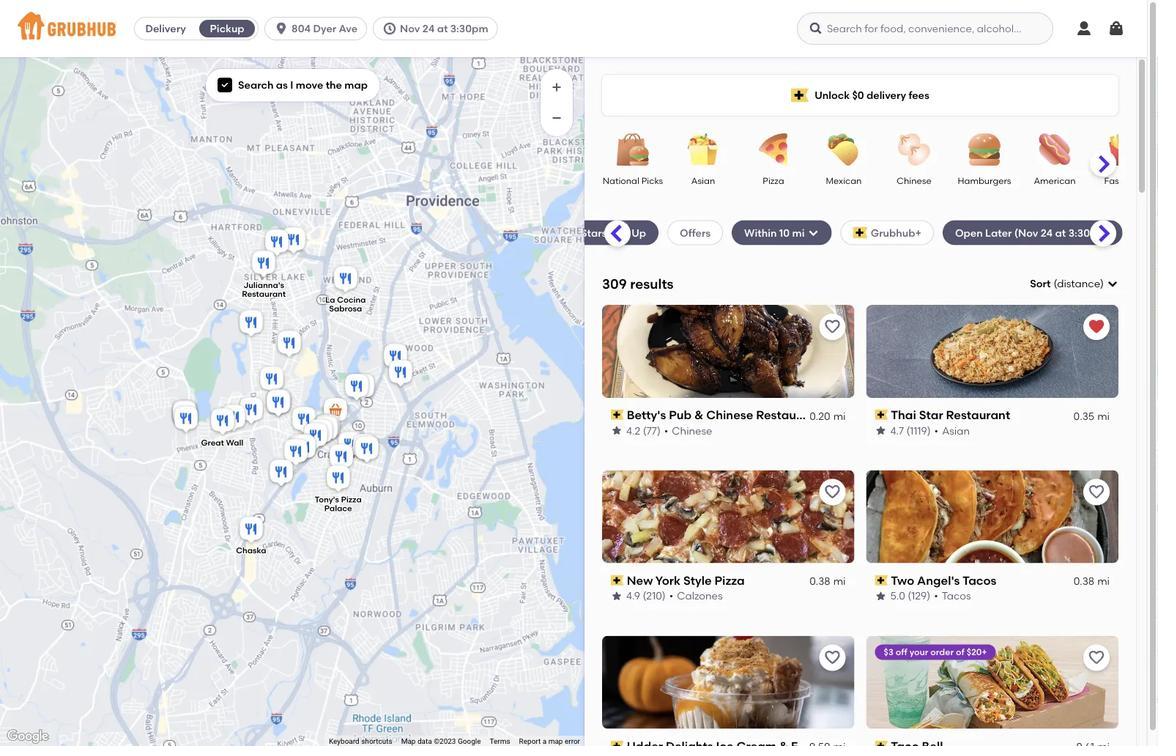 Task type: locate. For each thing, give the bounding box(es) containing it.
jersey mikes (14007) image
[[172, 404, 201, 436]]

chinese down 'chinese' image
[[897, 175, 932, 186]]

1 horizontal spatial svg image
[[809, 21, 824, 36]]

nov
[[400, 22, 420, 35]]

star icon image left 4.2
[[611, 425, 623, 437]]

subscription pass image
[[611, 410, 624, 420], [876, 410, 889, 420], [876, 575, 889, 586], [611, 741, 624, 746]]

mexican
[[826, 175, 862, 186]]

your
[[910, 647, 929, 658]]

tony's pizza palace
[[315, 495, 362, 514]]

0 horizontal spatial restaurant
[[242, 289, 286, 299]]

map right the at the top of the page
[[345, 79, 368, 91]]

wall
[[226, 438, 244, 448]]

0 vertical spatial asian
[[692, 175, 716, 186]]

0.38 mi for new york style pizza
[[810, 575, 846, 587]]

of
[[957, 647, 965, 658]]

• down the angel's
[[935, 590, 939, 602]]

fast food
[[1105, 175, 1147, 186]]

subscription pass image left betty's
[[611, 410, 624, 420]]

star icon image
[[611, 425, 623, 437], [876, 425, 887, 437], [611, 590, 623, 602], [876, 590, 887, 602]]

unlock
[[815, 89, 850, 101]]

i
[[290, 79, 294, 91]]

svg image
[[1108, 20, 1126, 37], [274, 21, 289, 36], [221, 81, 229, 90], [808, 227, 820, 239], [1108, 278, 1119, 290]]

pizza right tony's
[[341, 495, 362, 505]]

open later (nov 24 at 3:30pm)
[[956, 226, 1111, 239]]

betty's pub & chinese restaurant image
[[257, 364, 287, 397]]

• for star
[[935, 424, 939, 437]]

4.9
[[627, 590, 641, 602]]

pizza right style
[[715, 573, 745, 588]]

thai star restaurant image
[[237, 395, 266, 427]]

save this restaurant button
[[820, 314, 846, 340], [820, 479, 846, 506], [1084, 479, 1110, 506], [820, 645, 846, 671], [1084, 645, 1110, 671]]

2 0.38 from the left
[[1074, 575, 1095, 587]]

0 horizontal spatial svg image
[[383, 21, 397, 36]]

keyboard
[[329, 737, 360, 746]]

1 vertical spatial subscription pass image
[[876, 741, 889, 746]]

tacos down two angel's tacos
[[942, 590, 972, 602]]

4 seasons restaurant image
[[348, 372, 377, 404]]

two angel's tacos image
[[264, 388, 293, 420]]

subscription pass image for thai star restaurant
[[876, 410, 889, 420]]

pizza
[[763, 175, 785, 186], [341, 495, 362, 505], [715, 573, 745, 588]]

chinese
[[897, 175, 932, 186], [707, 408, 754, 422], [672, 424, 713, 437]]

pizza down pizza image
[[763, 175, 785, 186]]

1 horizontal spatial subscription pass image
[[876, 741, 889, 746]]

subscription pass image right error at the bottom of the page
[[611, 741, 624, 746]]

national picks image
[[608, 133, 659, 166]]

grubhub plus flag logo image left unlock
[[792, 88, 809, 102]]

at left 3:30pm)
[[1056, 226, 1067, 239]]

1 horizontal spatial 0.38 mi
[[1074, 575, 1110, 587]]

star icon image left 4.9
[[611, 590, 623, 602]]

0 horizontal spatial subscription pass image
[[611, 575, 624, 586]]

report
[[519, 737, 541, 746]]

• for pub
[[665, 424, 669, 437]]

1 horizontal spatial map
[[549, 737, 563, 746]]

chinese right &
[[707, 408, 754, 422]]

google
[[458, 737, 481, 746]]

0 vertical spatial map
[[345, 79, 368, 91]]

taco bell image
[[275, 328, 304, 361]]

two angel's tacos
[[891, 573, 997, 588]]

saved restaurant button
[[1084, 314, 1110, 340]]

save this restaurant image for new york style pizza
[[824, 484, 842, 501]]

a
[[543, 737, 547, 746]]

google image
[[4, 727, 52, 746]]

4.2 (77)
[[627, 424, 661, 437]]

asian down thai star restaurant at the bottom right of page
[[943, 424, 970, 437]]

0.38 mi for two angel's tacos
[[1074, 575, 1110, 587]]

stars
[[581, 226, 607, 239]]

0 horizontal spatial grubhub plus flag logo image
[[792, 88, 809, 102]]

within
[[745, 226, 777, 239]]

mexican image
[[819, 133, 870, 166]]

0 horizontal spatial pizza
[[341, 495, 362, 505]]

• down star
[[935, 424, 939, 437]]

star icon image for two angel's tacos
[[876, 590, 887, 602]]

&
[[695, 408, 704, 422]]

honey dew donuts image
[[170, 398, 199, 430]]

angel's
[[918, 573, 961, 588]]

american
[[1035, 175, 1076, 186]]

2 0.38 mi from the left
[[1074, 575, 1110, 587]]

olneyville new york system image
[[267, 457, 296, 490]]

24 right (nov
[[1041, 226, 1053, 239]]

1 horizontal spatial 0.38
[[1074, 575, 1095, 587]]

1 vertical spatial chinese
[[707, 408, 754, 422]]

map right a
[[549, 737, 563, 746]]

0 horizontal spatial at
[[437, 22, 448, 35]]

$3 off your order of $20+
[[884, 647, 988, 658]]

0 vertical spatial at
[[437, 22, 448, 35]]

nov 24 at 3:30pm
[[400, 22, 489, 35]]

udder delights ice cream & frozen desserts image
[[219, 402, 248, 435]]

0.38 for two angel's tacos
[[1074, 575, 1095, 587]]

svg image inside 804 dyer ave button
[[274, 21, 289, 36]]

1 0.38 mi from the left
[[810, 575, 846, 587]]

delivery button
[[135, 17, 197, 40]]

ming river image
[[381, 342, 410, 374]]

taco bell logo image
[[867, 636, 1119, 729]]

0.38 mi
[[810, 575, 846, 587], [1074, 575, 1110, 587]]

style
[[684, 573, 712, 588]]

0 vertical spatial grubhub plus flag logo image
[[792, 88, 809, 102]]

california taco shop image
[[301, 421, 331, 453]]

1 vertical spatial grubhub plus flag logo image
[[854, 227, 868, 239]]

save this restaurant button for two angel's tacos
[[1084, 479, 1110, 506]]

el rincon dominicano image
[[386, 358, 416, 390]]

julianna's
[[244, 280, 284, 290]]

at left 3:30pm
[[437, 22, 448, 35]]

0 horizontal spatial 0.38
[[810, 575, 831, 587]]

mi
[[793, 226, 805, 239], [834, 409, 846, 422], [1098, 409, 1110, 422], [834, 575, 846, 587], [1098, 575, 1110, 587]]

star icon image left 4.7
[[876, 425, 887, 437]]

mi for new york style pizza
[[834, 575, 846, 587]]

subscription pass image left thai
[[876, 410, 889, 420]]

fees
[[909, 89, 930, 101]]

tacos up • tacos
[[963, 573, 997, 588]]

0 horizontal spatial map
[[345, 79, 368, 91]]

map
[[345, 79, 368, 91], [549, 737, 563, 746]]

804 dyer ave
[[292, 22, 358, 35]]

unlock $0 delivery fees
[[815, 89, 930, 101]]

chinese down &
[[672, 424, 713, 437]]

0 vertical spatial 24
[[423, 22, 435, 35]]

subscription pass image left two
[[876, 575, 889, 586]]

two
[[891, 573, 915, 588]]

betty's pub & chinese restaurant
[[627, 408, 821, 422]]

1 vertical spatial pizza
[[341, 495, 362, 505]]

chinese image
[[889, 133, 940, 166]]

udder delights ice cream & frozen desserts logo image
[[603, 636, 855, 729]]

• down york
[[670, 590, 674, 602]]

0 vertical spatial pizza
[[763, 175, 785, 186]]

offers
[[680, 226, 711, 239]]

julianna's restaurant la cocina sabrosa
[[242, 280, 366, 314]]

plus icon image
[[550, 80, 564, 95]]

two angel's tacos logo image
[[867, 470, 1119, 563]]

nazs halal food image
[[312, 413, 342, 445]]

1 horizontal spatial grubhub plus flag logo image
[[854, 227, 868, 239]]

delivery
[[867, 89, 907, 101]]

grubhub plus flag logo image left grubhub+
[[854, 227, 868, 239]]

(1119)
[[907, 424, 931, 437]]

subscription pass image
[[611, 575, 624, 586], [876, 741, 889, 746]]

1 vertical spatial at
[[1056, 226, 1067, 239]]

(210)
[[643, 590, 666, 602]]

• right (77)
[[665, 424, 669, 437]]

1 0.38 from the left
[[810, 575, 831, 587]]

at
[[437, 22, 448, 35], [1056, 226, 1067, 239]]

terms link
[[490, 737, 511, 746]]

1 vertical spatial asian
[[943, 424, 970, 437]]

2 horizontal spatial pizza
[[763, 175, 785, 186]]

• tacos
[[935, 590, 972, 602]]

804
[[292, 22, 311, 35]]

3:30pm)
[[1069, 226, 1111, 239]]

24 right the 'nov'
[[423, 22, 435, 35]]

1 horizontal spatial pizza
[[715, 573, 745, 588]]

• for angel's
[[935, 590, 939, 602]]

1 vertical spatial map
[[549, 737, 563, 746]]

save this restaurant image
[[824, 318, 842, 336], [824, 484, 842, 501], [1088, 484, 1106, 501], [824, 649, 842, 667]]

la mexicana mini mart & tortilleria image
[[262, 227, 292, 259]]

0.38
[[810, 575, 831, 587], [1074, 575, 1095, 587]]

star icon image left 5.0
[[876, 590, 887, 602]]

1 horizontal spatial asian
[[943, 424, 970, 437]]

star icon image for thai star restaurant
[[876, 425, 887, 437]]

thai star restaurant
[[891, 408, 1011, 422]]

None field
[[1031, 276, 1119, 291]]

hamburgers image
[[959, 133, 1011, 166]]

3:30pm
[[451, 22, 489, 35]]

0 horizontal spatial 24
[[423, 22, 435, 35]]

nov 24 at 3:30pm button
[[373, 17, 504, 40]]

0 vertical spatial chinese
[[897, 175, 932, 186]]

sakos pizza image
[[287, 432, 317, 464]]

5-herb pizza image
[[237, 308, 266, 340]]

grubhub plus flag logo image
[[792, 88, 809, 102], [854, 227, 868, 239]]

4.2
[[627, 424, 641, 437]]

0 horizontal spatial 0.38 mi
[[810, 575, 846, 587]]

1 vertical spatial 24
[[1041, 226, 1053, 239]]

asian down asian image at top
[[692, 175, 716, 186]]

map data ©2023 google
[[401, 737, 481, 746]]

svg image
[[1076, 20, 1094, 37], [383, 21, 397, 36], [809, 21, 824, 36]]

grubhub plus flag logo image for unlock $0 delivery fees
[[792, 88, 809, 102]]

great wall
[[201, 438, 244, 448]]



Task type: vqa. For each thing, say whether or not it's contained in the screenshot.
'you'd'
no



Task type: describe. For each thing, give the bounding box(es) containing it.
chaska
[[236, 546, 266, 556]]

1 horizontal spatial restaurant
[[757, 408, 821, 422]]

10
[[780, 226, 790, 239]]

thai star restaurant logo image
[[867, 305, 1119, 398]]

• chinese
[[665, 424, 713, 437]]

2 horizontal spatial svg image
[[1076, 20, 1094, 37]]

4 stars and up
[[572, 226, 647, 239]]

at inside button
[[437, 22, 448, 35]]

• for york
[[670, 590, 674, 602]]

minus icon image
[[550, 111, 564, 125]]

4.7 (1119)
[[891, 424, 931, 437]]

map
[[401, 737, 416, 746]]

pizza inside tony's pizza palace
[[341, 495, 362, 505]]

5.0
[[891, 590, 906, 602]]

the thirsty beaver image
[[170, 399, 199, 431]]

save this restaurant image for betty's pub & chinese restaurant
[[824, 318, 842, 336]]

star icon image for betty's pub & chinese restaurant
[[611, 425, 623, 437]]

data
[[418, 737, 432, 746]]

svg image inside field
[[1108, 278, 1119, 290]]

1 vertical spatial tacos
[[942, 590, 972, 602]]

national
[[603, 175, 640, 186]]

0.35
[[1074, 409, 1095, 422]]

dyer
[[313, 22, 337, 35]]

mi for betty's pub & chinese restaurant
[[834, 409, 846, 422]]

5.0 (129)
[[891, 590, 931, 602]]

svg image inside nov 24 at 3:30pm button
[[383, 21, 397, 36]]

pickup button
[[197, 17, 258, 40]]

and
[[610, 226, 630, 239]]

(77)
[[643, 424, 661, 437]]

walt's roast beef - cranston image
[[306, 417, 336, 449]]

food
[[1125, 175, 1147, 186]]

open
[[956, 226, 983, 239]]

betty's pub & chinese restaurant logo image
[[603, 305, 855, 398]]

none field containing sort
[[1031, 276, 1119, 291]]

(
[[1054, 277, 1058, 290]]

Search for food, convenience, alcohol... search field
[[797, 12, 1054, 45]]

24 inside nov 24 at 3:30pm button
[[423, 22, 435, 35]]

1 horizontal spatial 24
[[1041, 226, 1053, 239]]

save this restaurant image
[[1088, 649, 1106, 667]]

taqueria caliente image
[[342, 372, 372, 404]]

save this restaurant button for betty's pub & chinese restaurant
[[820, 314, 846, 340]]

sort
[[1031, 277, 1051, 290]]

chinafun image
[[290, 405, 319, 437]]

saved restaurant image
[[1088, 318, 1106, 336]]

tony's pizza palace image
[[324, 463, 353, 495]]

309
[[603, 276, 627, 292]]

new york style pizza image
[[265, 387, 294, 419]]

cocina
[[337, 295, 366, 305]]

report a map error link
[[519, 737, 581, 746]]

(nov
[[1015, 226, 1039, 239]]

(129)
[[908, 590, 931, 602]]

grubhub plus flag logo image for grubhub+
[[854, 227, 868, 239]]

mi for thai star restaurant
[[1098, 409, 1110, 422]]

sonia's deli image
[[336, 430, 365, 462]]

0 vertical spatial tacos
[[963, 573, 997, 588]]

sabrosa
[[329, 304, 362, 314]]

order
[[931, 647, 954, 658]]

results
[[631, 276, 674, 292]]

subscription pass image for two angel's tacos
[[876, 575, 889, 586]]

804 dyer ave button
[[265, 17, 373, 40]]

off
[[896, 647, 908, 658]]

d'angelo image
[[281, 437, 311, 469]]

2 vertical spatial pizza
[[715, 573, 745, 588]]

sort ( distance )
[[1031, 277, 1105, 290]]

star
[[920, 408, 944, 422]]

• asian
[[935, 424, 970, 437]]

subscription pass image for betty's pub & chinese restaurant
[[611, 410, 624, 420]]

hamburgers
[[958, 175, 1012, 186]]

0 vertical spatial subscription pass image
[[611, 575, 624, 586]]

pickup
[[210, 22, 245, 35]]

map region
[[0, 0, 638, 746]]

4.9 (210)
[[627, 590, 666, 602]]

pizza image
[[748, 133, 800, 166]]

main navigation navigation
[[0, 0, 1148, 57]]

el chapin restaurant image
[[279, 225, 309, 257]]

search as i move the map
[[238, 79, 368, 91]]

up
[[632, 226, 647, 239]]

terms
[[490, 737, 511, 746]]

0.38 for new york style pizza
[[810, 575, 831, 587]]

grubhub+
[[871, 226, 922, 239]]

picks
[[642, 175, 664, 186]]

search
[[238, 79, 274, 91]]

ginza asian bistro image
[[353, 434, 382, 466]]

error
[[565, 737, 581, 746]]

palace
[[325, 504, 352, 514]]

2 horizontal spatial restaurant
[[947, 408, 1011, 422]]

4
[[572, 226, 579, 239]]

move
[[296, 79, 323, 91]]

pub
[[669, 408, 692, 422]]

great wall image
[[208, 406, 237, 438]]

shortcuts
[[362, 737, 393, 746]]

2 vertical spatial chinese
[[672, 424, 713, 437]]

asian image
[[678, 133, 729, 166]]

$3
[[884, 647, 894, 658]]

new
[[627, 573, 653, 588]]

7 eleven image
[[321, 396, 350, 428]]

la
[[326, 295, 335, 305]]

tony's
[[315, 495, 339, 505]]

)
[[1101, 277, 1105, 290]]

la cocina sabrosa image
[[331, 264, 361, 296]]

alanis bistro image
[[327, 442, 356, 474]]

mi for two angel's tacos
[[1098, 575, 1110, 587]]

american image
[[1030, 133, 1081, 166]]

save this restaurant image for two angel's tacos
[[1088, 484, 1106, 501]]

baja's fresh grill image
[[314, 412, 343, 444]]

0.20
[[810, 409, 831, 422]]

chaska image
[[237, 515, 266, 547]]

309 results
[[603, 276, 674, 292]]

the
[[326, 79, 342, 91]]

york
[[656, 573, 681, 588]]

$20+
[[967, 647, 988, 658]]

0.20 mi
[[810, 409, 846, 422]]

kfc image
[[290, 432, 319, 465]]

• calzones
[[670, 590, 723, 602]]

keyboard shortcuts button
[[329, 736, 393, 746]]

save this restaurant button for new york style pizza
[[820, 479, 846, 506]]

piezoni's image
[[312, 414, 341, 446]]

0 horizontal spatial asian
[[692, 175, 716, 186]]

0.35 mi
[[1074, 409, 1110, 422]]

distance
[[1058, 277, 1101, 290]]

star icon image for new york style pizza
[[611, 590, 623, 602]]

betty's
[[627, 408, 667, 422]]

julianna's restaurant image
[[249, 248, 279, 281]]

national picks
[[603, 175, 664, 186]]

keyboard shortcuts
[[329, 737, 393, 746]]

report a map error
[[519, 737, 581, 746]]

great
[[201, 438, 224, 448]]

within 10 mi
[[745, 226, 805, 239]]

new york style pizza logo image
[[603, 470, 855, 563]]

fast
[[1105, 175, 1123, 186]]

ave
[[339, 22, 358, 35]]

restaurant inside julianna's restaurant la cocina sabrosa
[[242, 289, 286, 299]]

1 horizontal spatial at
[[1056, 226, 1067, 239]]

lunch box restaurant image
[[350, 432, 380, 464]]

delivery
[[145, 22, 186, 35]]



